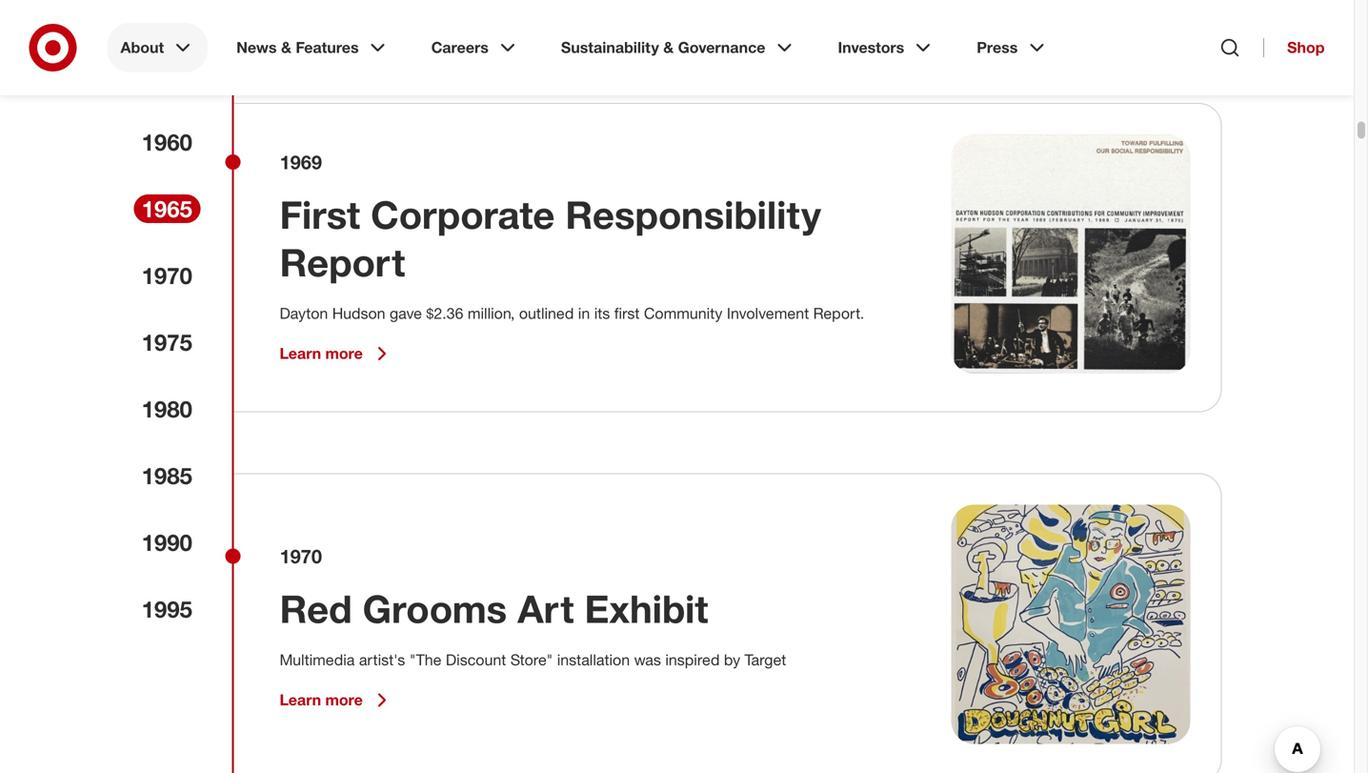 Task type: vqa. For each thing, say whether or not it's contained in the screenshot.
the Email related to hotline
no



Task type: describe. For each thing, give the bounding box(es) containing it.
first corporate responsibility report button
[[280, 191, 906, 286]]

report
[[280, 239, 405, 286]]

& for governance
[[664, 38, 674, 57]]

1969
[[280, 151, 322, 174]]

multimedia
[[280, 651, 355, 669]]

learn for first corporate responsibility report
[[280, 344, 321, 363]]

about
[[121, 38, 164, 57]]

gave
[[390, 304, 422, 323]]

about link
[[107, 23, 208, 72]]

features
[[296, 38, 359, 57]]

involvement
[[727, 304, 810, 323]]

news & features
[[237, 38, 359, 57]]

1970 link
[[134, 261, 201, 290]]

investors link
[[825, 23, 949, 72]]

shop link
[[1264, 38, 1326, 57]]

1990 link
[[134, 528, 201, 557]]

by
[[724, 651, 741, 669]]

responsibility
[[566, 191, 822, 238]]

sustainability & governance
[[561, 38, 766, 57]]

1960
[[142, 128, 192, 156]]

art
[[518, 586, 574, 632]]

careers link
[[418, 23, 533, 72]]

news
[[237, 38, 277, 57]]

1 horizontal spatial 1970
[[280, 545, 322, 568]]

1985
[[142, 462, 192, 490]]

sustainability
[[561, 38, 659, 57]]

careers
[[431, 38, 489, 57]]

corporate
[[371, 191, 555, 238]]

installation
[[557, 651, 630, 669]]

& for features
[[281, 38, 292, 57]]

million,
[[468, 304, 515, 323]]

dayton
[[280, 304, 328, 323]]

store"
[[511, 651, 553, 669]]

in
[[578, 304, 590, 323]]

press
[[977, 38, 1018, 57]]

community
[[644, 304, 723, 323]]

inspired
[[666, 651, 720, 669]]

1995 link
[[134, 595, 201, 623]]

"the
[[410, 651, 442, 669]]

target
[[745, 651, 787, 669]]

learn for red grooms art exhibit
[[280, 691, 321, 709]]



Task type: locate. For each thing, give the bounding box(es) containing it.
was
[[635, 651, 662, 669]]

report.
[[814, 304, 865, 323]]

0 vertical spatial learn
[[280, 344, 321, 363]]

investors
[[838, 38, 905, 57]]

learn more for red grooms art exhibit
[[280, 691, 363, 709]]

1965 link
[[134, 194, 201, 223]]

2 learn more button from the top
[[280, 689, 394, 712]]

1985 link
[[134, 461, 201, 490]]

1980 link
[[134, 395, 201, 423]]

1 vertical spatial 1970
[[280, 545, 322, 568]]

text image
[[952, 134, 1191, 374]]

red
[[280, 586, 352, 632]]

1 & from the left
[[281, 38, 292, 57]]

1 horizontal spatial &
[[664, 38, 674, 57]]

shop
[[1288, 38, 1326, 57]]

0 vertical spatial learn more button
[[280, 342, 394, 365]]

&
[[281, 38, 292, 57], [664, 38, 674, 57]]

hudson
[[332, 304, 386, 323]]

learn more down multimedia
[[280, 691, 363, 709]]

2 more from the top
[[326, 691, 363, 709]]

sustainability & governance link
[[548, 23, 810, 72]]

its
[[595, 304, 610, 323]]

more
[[326, 344, 363, 363], [326, 691, 363, 709]]

multimedia artist's "the discount store" installation was inspired by target
[[280, 651, 787, 669]]

learn down multimedia
[[280, 691, 321, 709]]

0 horizontal spatial 1970
[[142, 262, 192, 289]]

learn more down dayton
[[280, 344, 363, 363]]

0 vertical spatial more
[[326, 344, 363, 363]]

& right news
[[281, 38, 292, 57]]

first
[[280, 191, 360, 238]]

learn more button
[[280, 342, 394, 365], [280, 689, 394, 712]]

learn more button for red grooms art exhibit
[[280, 689, 394, 712]]

2 & from the left
[[664, 38, 674, 57]]

1 vertical spatial more
[[326, 691, 363, 709]]

red grooms art exhibit
[[280, 586, 709, 632]]

1975 link
[[134, 328, 201, 357]]

first
[[615, 304, 640, 323]]

governance
[[678, 38, 766, 57]]

discount
[[446, 651, 507, 669]]

1970 up 1975
[[142, 262, 192, 289]]

exhibit
[[585, 586, 709, 632]]

news & features link
[[223, 23, 403, 72]]

learn more button for first corporate responsibility report
[[280, 342, 394, 365]]

2 learn from the top
[[280, 691, 321, 709]]

more for first corporate responsibility report
[[326, 344, 363, 363]]

1990
[[142, 529, 192, 556]]

0 vertical spatial learn more
[[280, 344, 363, 363]]

dayton hudson gave $2.36 million, outlined in its first community involvement report.
[[280, 304, 865, 323]]

1 more from the top
[[326, 344, 363, 363]]

artist's
[[359, 651, 405, 669]]

1 learn from the top
[[280, 344, 321, 363]]

0 vertical spatial 1970
[[142, 262, 192, 289]]

2 learn more from the top
[[280, 691, 363, 709]]

grooms
[[363, 586, 507, 632]]

learn
[[280, 344, 321, 363], [280, 691, 321, 709]]

$2.36
[[426, 304, 464, 323]]

1980
[[142, 395, 192, 423]]

more down multimedia
[[326, 691, 363, 709]]

1 vertical spatial learn
[[280, 691, 321, 709]]

1975
[[142, 328, 192, 356]]

1 vertical spatial learn more button
[[280, 689, 394, 712]]

1970 up red
[[280, 545, 322, 568]]

first corporate responsibility report
[[280, 191, 822, 286]]

learn more button down multimedia
[[280, 689, 394, 712]]

learn down dayton
[[280, 344, 321, 363]]

learn more
[[280, 344, 363, 363], [280, 691, 363, 709]]

more down 'hudson'
[[326, 344, 363, 363]]

1 learn more from the top
[[280, 344, 363, 363]]

1960 link
[[134, 128, 201, 156]]

0 horizontal spatial &
[[281, 38, 292, 57]]

1970
[[142, 262, 192, 289], [280, 545, 322, 568]]

outlined
[[519, 304, 574, 323]]

1965
[[142, 195, 192, 223]]

more for red grooms art exhibit
[[326, 691, 363, 709]]

red grooms art exhibit button
[[280, 585, 709, 633]]

learn more for first corporate responsibility report
[[280, 344, 363, 363]]

1 vertical spatial learn more
[[280, 691, 363, 709]]

press link
[[964, 23, 1062, 72]]

1995
[[142, 595, 192, 623]]

1 learn more button from the top
[[280, 342, 394, 365]]

learn more button down 'hudson'
[[280, 342, 394, 365]]

& left the governance
[[664, 38, 674, 57]]



